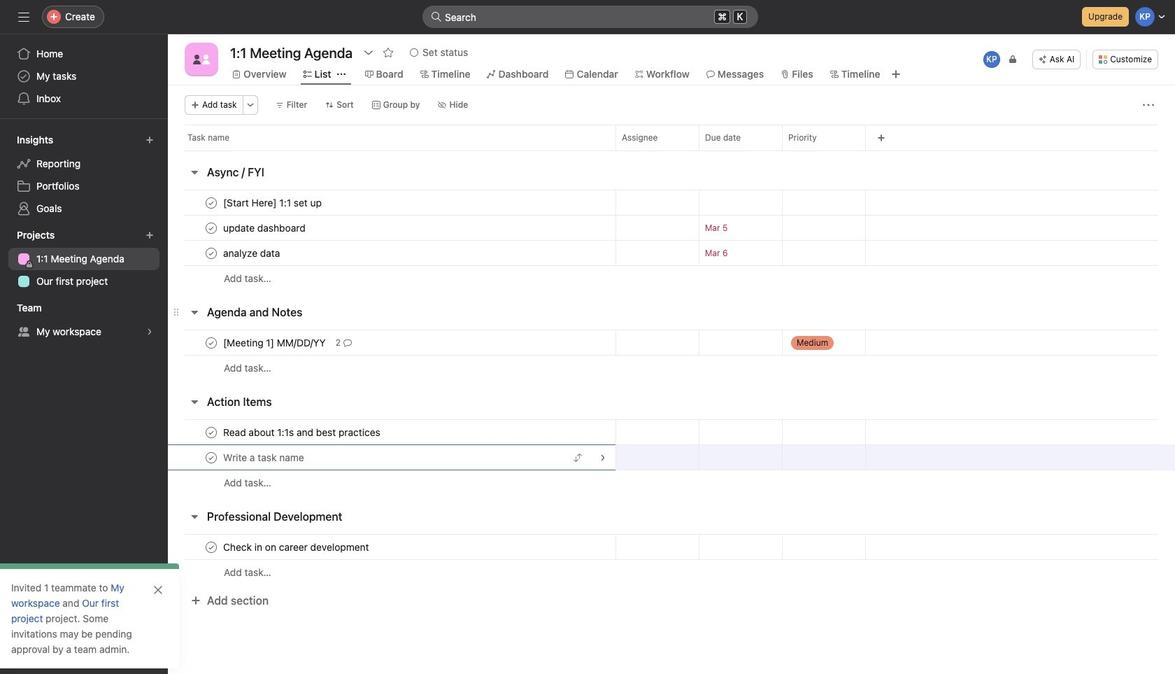 Task type: locate. For each thing, give the bounding box(es) containing it.
mark complete checkbox for [meeting 1] mm/dd/yy 'cell'
[[203, 334, 220, 351]]

1 mark complete checkbox from the top
[[203, 219, 220, 236]]

4 mark complete checkbox from the top
[[203, 539, 220, 555]]

0 vertical spatial mark complete image
[[203, 245, 220, 261]]

mark complete checkbox for analyze data cell
[[203, 245, 220, 261]]

2 mark complete image from the top
[[203, 424, 220, 441]]

Task name text field
[[220, 246, 284, 260], [220, 540, 373, 554]]

mark complete checkbox for read about 1:1s and best practices "cell"
[[203, 424, 220, 441]]

mark complete checkbox for cell at bottom in the header action items tree grid
[[203, 449, 220, 466]]

analyze data cell
[[168, 240, 616, 266]]

row
[[168, 125, 1176, 150], [185, 150, 1159, 151], [168, 190, 1176, 216], [168, 215, 1176, 241], [168, 240, 1176, 266], [168, 265, 1176, 291], [168, 330, 1176, 356], [168, 355, 1176, 381], [168, 419, 1176, 445], [168, 444, 1176, 470], [168, 470, 1176, 496], [168, 534, 1176, 560], [168, 559, 1176, 585]]

Mark complete checkbox
[[203, 219, 220, 236], [203, 424, 220, 441], [203, 449, 220, 466], [203, 539, 220, 555]]

0 vertical spatial task name text field
[[220, 246, 284, 260]]

mark complete checkbox inside [meeting 1] mm/dd/yy 'cell'
[[203, 334, 220, 351]]

task name text field inside [start here] 1:1 set up cell
[[220, 196, 326, 210]]

mark complete checkbox inside analyze data cell
[[203, 245, 220, 261]]

4 task name text field from the top
[[220, 425, 385, 439]]

mark complete image
[[203, 194, 220, 211], [203, 219, 220, 236], [203, 334, 220, 351], [203, 449, 220, 466]]

1 vertical spatial mark complete image
[[203, 424, 220, 441]]

mark complete image for update dashboard cell
[[203, 219, 220, 236]]

new insights image
[[146, 136, 154, 144]]

mark complete checkbox for [start here] 1:1 set up cell
[[203, 194, 220, 211]]

3 task name text field from the top
[[220, 336, 330, 350]]

2 mark complete image from the top
[[203, 219, 220, 236]]

3 mark complete image from the top
[[203, 334, 220, 351]]

mark complete image inside update dashboard cell
[[203, 219, 220, 236]]

collapse task list for this group image
[[189, 307, 200, 318], [189, 396, 200, 407], [189, 511, 200, 522]]

None field
[[423, 6, 759, 28]]

2 vertical spatial mark complete checkbox
[[203, 334, 220, 351]]

task name text field for mark complete checkbox inside read about 1:1s and best practices "cell"
[[220, 425, 385, 439]]

1 vertical spatial mark complete checkbox
[[203, 245, 220, 261]]

projects element
[[0, 223, 168, 295]]

mark complete image inside [start here] 1:1 set up cell
[[203, 194, 220, 211]]

mark complete image inside read about 1:1s and best practices "cell"
[[203, 424, 220, 441]]

task name text field inside cell
[[220, 450, 308, 464]]

header agenda and notes tree grid
[[168, 330, 1176, 381]]

3 mark complete checkbox from the top
[[203, 334, 220, 351]]

mark complete checkbox inside [start here] 1:1 set up cell
[[203, 194, 220, 211]]

mark complete image
[[203, 245, 220, 261], [203, 424, 220, 441], [203, 539, 220, 555]]

3 mark complete image from the top
[[203, 539, 220, 555]]

1 mark complete checkbox from the top
[[203, 194, 220, 211]]

global element
[[0, 34, 168, 118]]

mark complete checkbox inside update dashboard cell
[[203, 219, 220, 236]]

mark complete image inside analyze data cell
[[203, 245, 220, 261]]

None text field
[[227, 40, 356, 65]]

add to starred image
[[383, 47, 394, 58]]

header professional development tree grid
[[168, 534, 1176, 585]]

1 task name text field from the top
[[220, 246, 284, 260]]

mark complete image inside check in on career development cell
[[203, 539, 220, 555]]

task name text field for check in on career development cell
[[220, 540, 373, 554]]

2 vertical spatial mark complete image
[[203, 539, 220, 555]]

mark complete image for [start here] 1:1 set up cell
[[203, 194, 220, 211]]

3 collapse task list for this group image from the top
[[189, 511, 200, 522]]

task name text field for mark complete option within the [meeting 1] mm/dd/yy 'cell'
[[220, 336, 330, 350]]

2 vertical spatial collapse task list for this group image
[[189, 511, 200, 522]]

task name text field inside analyze data cell
[[220, 246, 284, 260]]

2 task name text field from the top
[[220, 540, 373, 554]]

mark complete checkbox inside cell
[[203, 449, 220, 466]]

insights element
[[0, 127, 168, 223]]

mark complete image inside [meeting 1] mm/dd/yy 'cell'
[[203, 334, 220, 351]]

2 mark complete checkbox from the top
[[203, 424, 220, 441]]

Mark complete checkbox
[[203, 194, 220, 211], [203, 245, 220, 261], [203, 334, 220, 351]]

check in on career development cell
[[168, 534, 616, 560]]

1 mark complete image from the top
[[203, 245, 220, 261]]

task name text field for mark complete option inside [start here] 1:1 set up cell
[[220, 196, 326, 210]]

cell
[[168, 444, 616, 470]]

Task name text field
[[220, 196, 326, 210], [220, 221, 310, 235], [220, 336, 330, 350], [220, 425, 385, 439], [220, 450, 308, 464]]

1 task name text field from the top
[[220, 196, 326, 210]]

mark complete checkbox inside read about 1:1s and best practices "cell"
[[203, 424, 220, 441]]

1 vertical spatial collapse task list for this group image
[[189, 396, 200, 407]]

0 vertical spatial mark complete checkbox
[[203, 194, 220, 211]]

1 mark complete image from the top
[[203, 194, 220, 211]]

task name text field inside check in on career development cell
[[220, 540, 373, 554]]

move tasks between sections image
[[574, 453, 582, 462]]

more actions image
[[246, 101, 255, 109]]

prominent image
[[431, 11, 442, 22]]

close image
[[153, 584, 164, 596]]

task name text field inside read about 1:1s and best practices "cell"
[[220, 425, 385, 439]]

0 vertical spatial collapse task list for this group image
[[189, 307, 200, 318]]

2 task name text field from the top
[[220, 221, 310, 235]]

task name text field inside update dashboard cell
[[220, 221, 310, 235]]

collapse task list for this group image for header professional development tree grid
[[189, 511, 200, 522]]

2 mark complete checkbox from the top
[[203, 245, 220, 261]]

mark complete checkbox inside check in on career development cell
[[203, 539, 220, 555]]

task name text field for analyze data cell
[[220, 246, 284, 260]]

[meeting 1] mm/dd/yy cell
[[168, 330, 616, 356]]

mark complete image for [meeting 1] mm/dd/yy 'cell'
[[203, 334, 220, 351]]

collapse task list for this group image for the header action items tree grid
[[189, 396, 200, 407]]

5 task name text field from the top
[[220, 450, 308, 464]]

1 vertical spatial task name text field
[[220, 540, 373, 554]]

teams element
[[0, 295, 168, 346]]

3 mark complete checkbox from the top
[[203, 449, 220, 466]]

2 collapse task list for this group image from the top
[[189, 396, 200, 407]]

details image
[[599, 453, 608, 462]]

task name text field inside [meeting 1] mm/dd/yy 'cell'
[[220, 336, 330, 350]]



Task type: describe. For each thing, give the bounding box(es) containing it.
Search tasks, projects, and more text field
[[423, 6, 759, 28]]

people image
[[193, 51, 210, 68]]

read about 1:1s and best practices cell
[[168, 419, 616, 445]]

1 collapse task list for this group image from the top
[[189, 307, 200, 318]]

header async / fyi tree grid
[[168, 190, 1176, 291]]

new project or portfolio image
[[146, 231, 154, 239]]

mark complete image for analyze data cell
[[203, 245, 220, 261]]

mark complete checkbox for update dashboard cell
[[203, 219, 220, 236]]

mark complete image for check in on career development cell
[[203, 539, 220, 555]]

task name text field for mark complete checkbox within update dashboard cell
[[220, 221, 310, 235]]

cell inside the header action items tree grid
[[168, 444, 616, 470]]

mark complete image for read about 1:1s and best practices "cell"
[[203, 424, 220, 441]]

[start here] 1:1 set up cell
[[168, 190, 616, 216]]

hide sidebar image
[[18, 11, 29, 22]]

2 comments image
[[344, 338, 352, 347]]

header action items tree grid
[[168, 419, 1176, 496]]

mark complete checkbox for check in on career development cell
[[203, 539, 220, 555]]

show options image
[[363, 47, 375, 58]]

task name text field for mark complete checkbox within the cell
[[220, 450, 308, 464]]

add tab image
[[891, 69, 902, 80]]

tab actions image
[[337, 70, 345, 78]]

more actions image
[[1144, 99, 1155, 111]]

add field image
[[878, 134, 886, 142]]

see details, my workspace image
[[146, 328, 154, 336]]

collapse task list for this group image
[[189, 167, 200, 178]]

update dashboard cell
[[168, 215, 616, 241]]

4 mark complete image from the top
[[203, 449, 220, 466]]



Task type: vqa. For each thing, say whether or not it's contained in the screenshot.
Project permissions image
no



